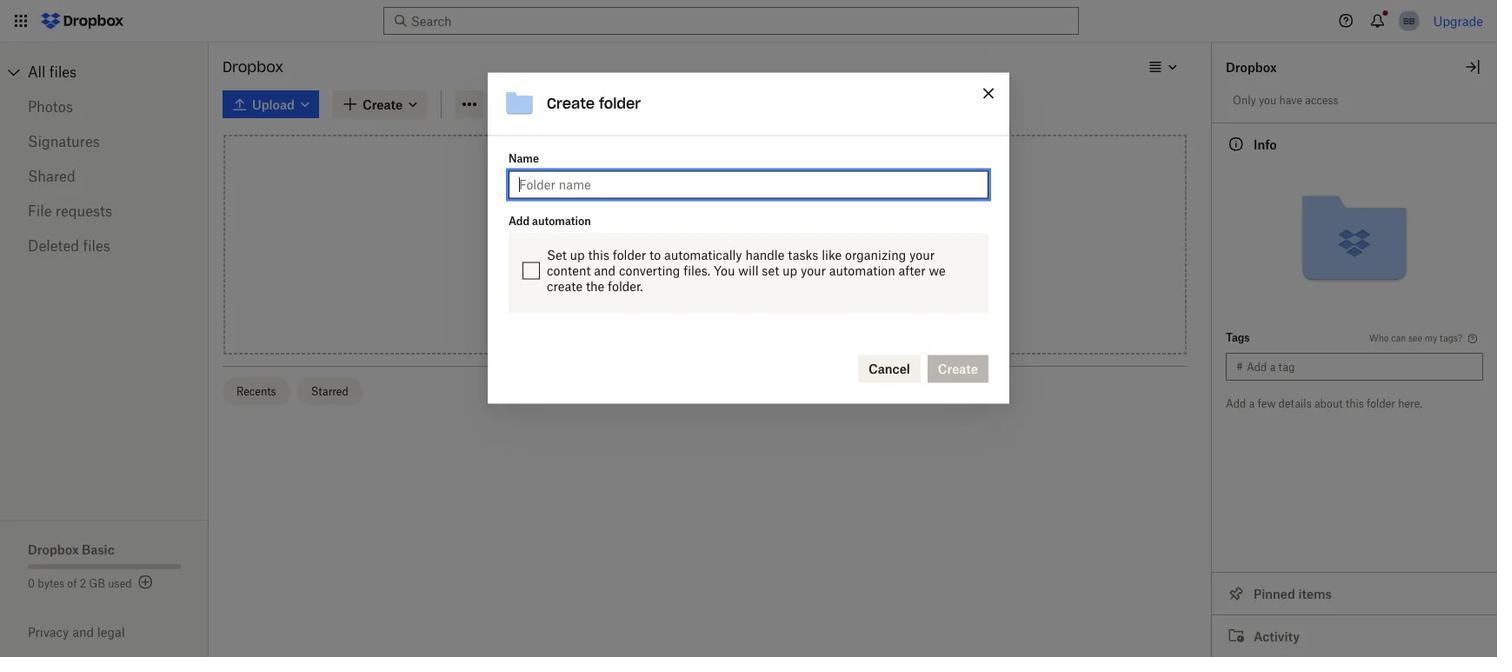 Task type: vqa. For each thing, say whether or not it's contained in the screenshot.
Global header element
yes



Task type: locate. For each thing, give the bounding box(es) containing it.
0 vertical spatial your
[[910, 248, 935, 263]]

bytes
[[38, 577, 64, 590]]

automation down organizing
[[830, 264, 896, 278]]

to up you
[[722, 244, 733, 259]]

here
[[693, 244, 719, 259]]

deleted
[[28, 237, 79, 254]]

used
[[108, 577, 132, 590]]

2 horizontal spatial files
[[666, 244, 690, 259]]

upgrade
[[1434, 13, 1484, 28]]

0 bytes of 2 gb used
[[28, 577, 132, 590]]

create
[[547, 95, 595, 113]]

upload
[[737, 244, 776, 259]]

handle
[[746, 248, 785, 263]]

0 horizontal spatial this
[[588, 248, 610, 263]]

1 horizontal spatial files
[[83, 237, 110, 254]]

1 vertical spatial this
[[1346, 397, 1364, 410]]

to inside set up this folder to automatically handle tasks like organizing your content and converting files. you will set up your automation after we create the folder.
[[650, 248, 661, 263]]

my
[[1425, 333, 1438, 344]]

0 horizontal spatial files
[[49, 63, 77, 80]]

0
[[28, 577, 35, 590]]

up
[[570, 248, 585, 263], [783, 264, 798, 278]]

files inside all files link
[[49, 63, 77, 80]]

1 horizontal spatial add
[[1226, 397, 1247, 410]]

cancel
[[869, 362, 910, 377]]

add inside create folder dialog
[[509, 215, 530, 228]]

gb
[[89, 577, 105, 590]]

your
[[910, 248, 935, 263], [801, 264, 826, 278]]

files for drop
[[666, 244, 690, 259]]

your up after
[[910, 248, 935, 263]]

1 horizontal spatial up
[[783, 264, 798, 278]]

files right all
[[49, 63, 77, 80]]

folder inside set up this folder to automatically handle tasks like organizing your content and converting files. you will set up your automation after we create the folder.
[[613, 248, 646, 263]]

dropbox
[[223, 58, 284, 76], [1226, 60, 1277, 74], [28, 542, 79, 557]]

folder right create
[[599, 95, 641, 113]]

dropbox basic
[[28, 542, 115, 557]]

to up converting
[[650, 248, 661, 263]]

content
[[547, 264, 591, 278]]

all files link
[[28, 58, 209, 86]]

1 horizontal spatial this
[[1346, 397, 1364, 410]]

1 vertical spatial add
[[1226, 397, 1247, 410]]

create folder dialog
[[488, 73, 1010, 404]]

1 vertical spatial automation
[[830, 264, 896, 278]]

add
[[509, 215, 530, 228], [1226, 397, 1247, 410]]

0 horizontal spatial your
[[801, 264, 826, 278]]

folder up converting
[[613, 248, 646, 263]]

few
[[1258, 397, 1276, 410]]

1 horizontal spatial and
[[594, 264, 616, 278]]

1 vertical spatial up
[[783, 264, 798, 278]]

dropbox logo - go to the homepage image
[[35, 7, 130, 35]]

up right set on the right top
[[783, 264, 798, 278]]

see
[[1409, 333, 1423, 344]]

signatures
[[28, 133, 100, 150]]

automation up set
[[532, 215, 591, 228]]

close details pane image
[[1463, 57, 1484, 77]]

your down tasks
[[801, 264, 826, 278]]

#
[[1237, 360, 1244, 374]]

0 horizontal spatial up
[[570, 248, 585, 263]]

0 horizontal spatial and
[[72, 625, 94, 640]]

can
[[1392, 333, 1406, 344]]

add down name
[[509, 215, 530, 228]]

files inside deleted files link
[[83, 237, 110, 254]]

files up files.
[[666, 244, 690, 259]]

have
[[1280, 93, 1303, 107]]

0 vertical spatial and
[[594, 264, 616, 278]]

0 horizontal spatial to
[[650, 248, 661, 263]]

folder left here.
[[1367, 397, 1396, 410]]

shared link
[[28, 159, 181, 194]]

photos
[[28, 98, 73, 115]]

0 vertical spatial up
[[570, 248, 585, 263]]

drop
[[634, 244, 663, 259]]

1 vertical spatial folder
[[613, 248, 646, 263]]

file
[[28, 203, 52, 220]]

upgrade link
[[1434, 13, 1484, 28]]

create folder
[[547, 95, 641, 113]]

files down file requests link
[[83, 237, 110, 254]]

1 vertical spatial and
[[72, 625, 94, 640]]

about
[[1315, 397, 1343, 410]]

basic
[[82, 542, 115, 557]]

file requests
[[28, 203, 112, 220]]

automation
[[532, 215, 591, 228], [830, 264, 896, 278]]

add a few details about this folder here.
[[1226, 397, 1423, 410]]

Name text field
[[519, 175, 978, 194]]

1 vertical spatial your
[[801, 264, 826, 278]]

this right about in the right of the page
[[1346, 397, 1364, 410]]

and left the legal
[[72, 625, 94, 640]]

and
[[594, 264, 616, 278], [72, 625, 94, 640]]

global header element
[[0, 0, 1498, 43]]

0 horizontal spatial add
[[509, 215, 530, 228]]

1 horizontal spatial automation
[[830, 264, 896, 278]]

folder
[[599, 95, 641, 113], [613, 248, 646, 263], [1367, 397, 1396, 410]]

photos link
[[28, 90, 181, 124]]

0 vertical spatial this
[[588, 248, 610, 263]]

0 vertical spatial folder
[[599, 95, 641, 113]]

info button
[[1212, 123, 1498, 165]]

0 horizontal spatial dropbox
[[28, 542, 79, 557]]

files
[[49, 63, 77, 80], [83, 237, 110, 254], [666, 244, 690, 259]]

set
[[547, 248, 567, 263]]

to
[[722, 244, 733, 259], [650, 248, 661, 263]]

a
[[1249, 397, 1255, 410]]

and up the
[[594, 264, 616, 278]]

this up the
[[588, 248, 610, 263]]

shared
[[28, 168, 75, 185]]

tags
[[1226, 331, 1250, 344]]

files for all
[[49, 63, 77, 80]]

0 vertical spatial add
[[509, 215, 530, 228]]

0 horizontal spatial automation
[[532, 215, 591, 228]]

info
[[1254, 137, 1277, 152]]

1 horizontal spatial your
[[910, 248, 935, 263]]

up up content
[[570, 248, 585, 263]]

this
[[588, 248, 610, 263], [1346, 397, 1364, 410]]

2 vertical spatial folder
[[1367, 397, 1396, 410]]

add left "a"
[[1226, 397, 1247, 410]]

add for add automation
[[509, 215, 530, 228]]

folder.
[[608, 279, 643, 294]]

organizing
[[845, 248, 906, 263]]



Task type: describe. For each thing, give the bounding box(es) containing it.
privacy
[[28, 625, 69, 640]]

deleted files link
[[28, 229, 181, 263]]

get more space image
[[135, 572, 156, 593]]

you
[[1259, 93, 1277, 107]]

we
[[929, 264, 946, 278]]

only
[[1233, 93, 1256, 107]]

set
[[762, 264, 779, 278]]

recents button
[[223, 377, 290, 405]]

legal
[[97, 625, 125, 640]]

converting
[[619, 264, 680, 278]]

the
[[586, 279, 605, 294]]

all files
[[28, 63, 77, 80]]

file requests link
[[28, 194, 181, 229]]

automation inside set up this folder to automatically handle tasks like organizing your content and converting files. you will set up your automation after we create the folder.
[[830, 264, 896, 278]]

2
[[80, 577, 86, 590]]

1 horizontal spatial to
[[722, 244, 733, 259]]

after
[[899, 264, 926, 278]]

this inside set up this folder to automatically handle tasks like organizing your content and converting files. you will set up your automation after we create the folder.
[[588, 248, 610, 263]]

2 horizontal spatial dropbox
[[1226, 60, 1277, 74]]

set up this folder to automatically handle tasks like organizing your content and converting files. you will set up your automation after we create the folder.
[[547, 248, 946, 294]]

only you have access
[[1233, 93, 1339, 107]]

0 vertical spatial automation
[[532, 215, 591, 228]]

details
[[1279, 397, 1312, 410]]

create
[[547, 279, 583, 294]]

all
[[28, 63, 46, 80]]

name
[[509, 152, 539, 165]]

starred
[[311, 385, 349, 398]]

deleted files
[[28, 237, 110, 254]]

automatically
[[664, 248, 742, 263]]

access
[[1306, 93, 1339, 107]]

of
[[67, 577, 77, 590]]

files for deleted
[[83, 237, 110, 254]]

recents
[[237, 385, 276, 398]]

privacy and legal link
[[28, 625, 209, 640]]

files.
[[684, 264, 711, 278]]

who
[[1370, 333, 1389, 344]]

who can see my tags?
[[1370, 333, 1463, 344]]

here.
[[1399, 397, 1423, 410]]

drop files here to upload
[[634, 244, 776, 259]]

tasks
[[788, 248, 819, 263]]

you
[[714, 264, 735, 278]]

add for add a few details about this folder here.
[[1226, 397, 1247, 410]]

signatures link
[[28, 124, 181, 159]]

will
[[739, 264, 759, 278]]

cancel button
[[858, 355, 921, 383]]

1 horizontal spatial dropbox
[[223, 58, 284, 76]]

like
[[822, 248, 842, 263]]

privacy and legal
[[28, 625, 125, 640]]

requests
[[56, 203, 112, 220]]

and inside set up this folder to automatically handle tasks like organizing your content and converting files. you will set up your automation after we create the folder.
[[594, 264, 616, 278]]

tags?
[[1440, 333, 1463, 344]]

who can see my tags? image
[[1466, 332, 1480, 346]]

add automation
[[509, 215, 591, 228]]

starred button
[[297, 377, 362, 405]]



